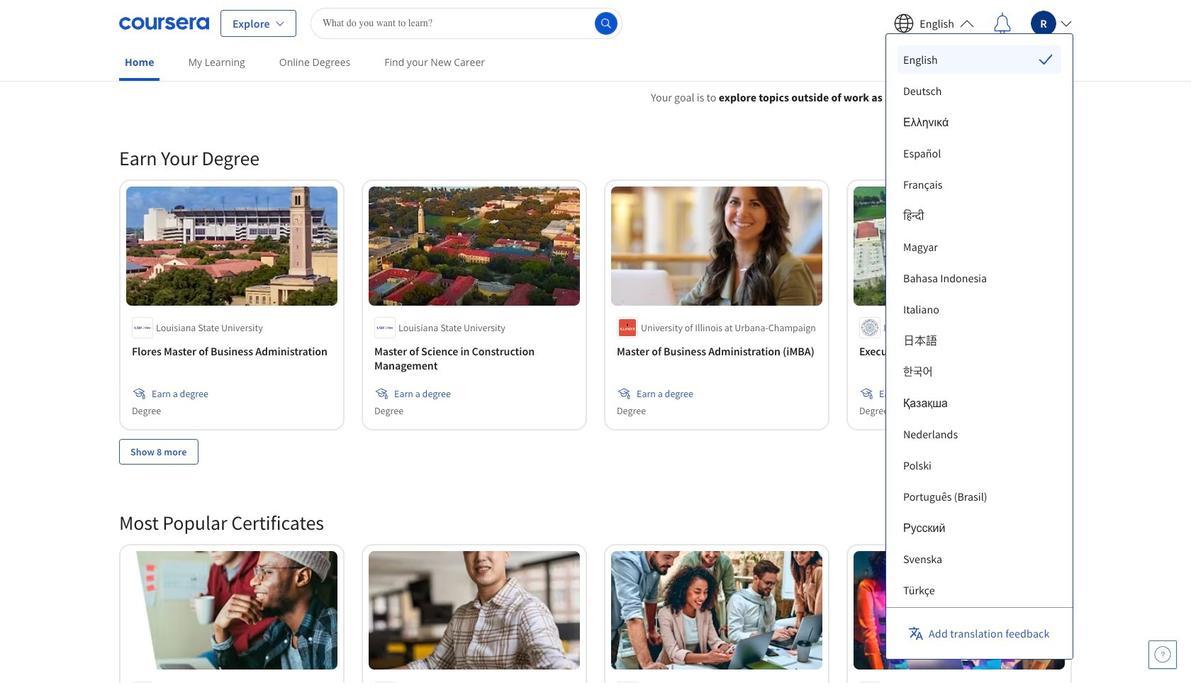 Task type: describe. For each thing, give the bounding box(es) containing it.
help center image
[[1155, 646, 1172, 663]]

most popular certificates collection element
[[111, 487, 1081, 683]]



Task type: locate. For each thing, give the bounding box(es) containing it.
None search field
[[311, 7, 623, 39]]

menu
[[898, 45, 1062, 683]]

coursera image
[[119, 12, 209, 34]]

main content
[[0, 72, 1192, 683]]

radio item
[[898, 45, 1062, 74]]

earn your degree collection element
[[111, 123, 1081, 487]]



Task type: vqa. For each thing, say whether or not it's contained in the screenshot.
"search field"
yes



